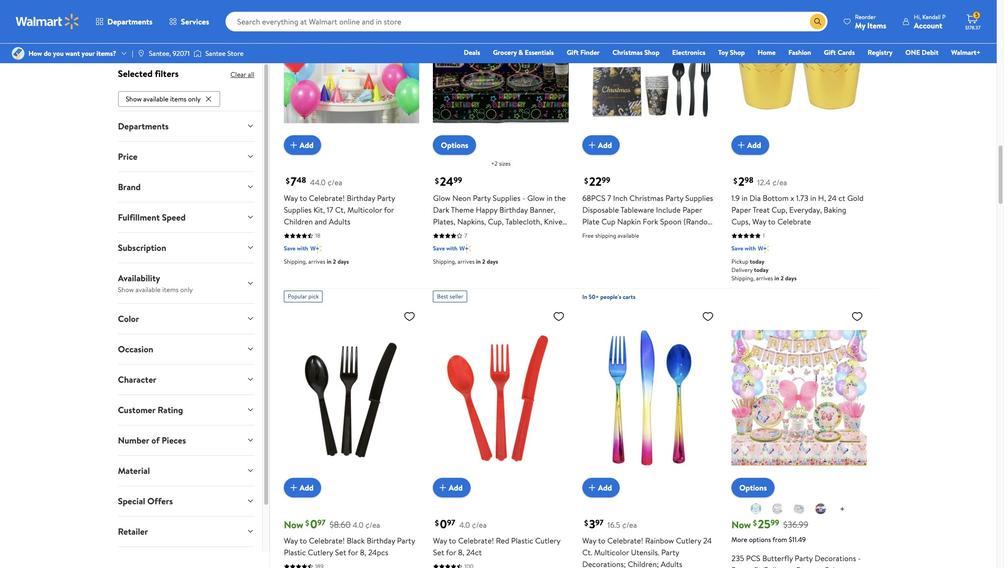 Task type: vqa. For each thing, say whether or not it's contained in the screenshot.


Task type: describe. For each thing, give the bounding box(es) containing it.
napkins,
[[458, 217, 486, 227]]

with for 44.0 ¢/ea
[[297, 245, 308, 253]]

show inside button
[[126, 94, 142, 104]]

now $ 25 99 $36.99 more options from $11.49
[[732, 516, 809, 545]]

set inside $ 0 97 4.0 ¢/ea way to celebrate! red plastic cutlery set for 8, 24ct
[[433, 548, 445, 558]]

celebrate! for 3
[[608, 536, 644, 547]]

brand tab
[[110, 172, 262, 202]]

99 for 22
[[602, 175, 611, 186]]

customer rating tab
[[110, 395, 262, 425]]

do
[[44, 49, 51, 58]]

paper inside "68pcs 7 inch christmas party supplies disposable tableware include paper plate cup napkin fork spoon (random flatware)"
[[683, 205, 703, 216]]

- inside 235 pcs butterfly party decorations - butterfly balloons, banner, cak
[[859, 553, 862, 564]]

santee
[[206, 49, 226, 58]]

0 vertical spatial butterfly
[[763, 553, 793, 564]]

save for 24
[[433, 245, 445, 253]]

0 vertical spatial departments
[[107, 16, 153, 27]]

44.0
[[310, 177, 326, 188]]

clear
[[231, 70, 246, 79]]

h,
[[819, 193, 827, 204]]

gift for gift finder
[[567, 48, 579, 57]]

0 inside $ 0 97 4.0 ¢/ea way to celebrate! red plastic cutlery set for 8, 24ct
[[440, 516, 447, 533]]

97 inside the now $ 0 97 $8.60 4.0 ¢/ea way to celebrate! black birthday party plastic cutlery set for 8, 24pcs
[[317, 518, 326, 529]]

way for 0
[[433, 536, 447, 547]]

8, inside the now $ 0 97 $8.60 4.0 ¢/ea way to celebrate! black birthday party plastic cutlery set for 8, 24pcs
[[360, 548, 367, 558]]

1.9
[[732, 193, 740, 204]]

$ for 2
[[734, 175, 738, 186]]

availability
[[118, 272, 160, 284]]

2 glow from the left
[[528, 193, 545, 204]]

show available items only button
[[118, 91, 220, 107]]

items inside availability show available items only
[[162, 285, 179, 295]]

knives,
[[544, 217, 568, 227]]

walmart+
[[952, 48, 981, 57]]

for inside the now $ 0 97 $8.60 4.0 ¢/ea way to celebrate! black birthday party plastic cutlery set for 8, 24pcs
[[348, 548, 358, 558]]

ct.
[[583, 548, 593, 558]]

235 pcs butterfly party decorations - butterfly balloons, banner, cake topper, fairy wing, tattoo, stickers, plates, napkins, cups and tablecloth for girl women birthday supplies, serves 20 guest image
[[732, 307, 868, 490]]

toy
[[719, 48, 729, 57]]

delivery
[[732, 266, 753, 274]]

clear all button
[[231, 67, 255, 82]]

way inside $ 2 98 12.4 ¢/ea 1.9 in dia bottom x 1.73 in h, 24 ct gold paper treat cup, everyday, baking cups, way to celebrate
[[753, 217, 767, 227]]

glow neon party supplies - glow in the dark theme happy birthday banner, plates, napkins, cup, tablecloth, knives, fork, spoon and straws for blacklight neon party decorations, serves 20 guests
[[433, 193, 568, 263]]

occasion tab
[[110, 334, 262, 364]]

material
[[118, 465, 150, 477]]

$36.99
[[784, 519, 809, 531]]

$ 24 99
[[435, 173, 462, 190]]

departments inside tab
[[118, 120, 169, 132]]

arrives for 24
[[458, 258, 475, 266]]

way for 3
[[583, 536, 597, 547]]

number
[[118, 435, 149, 447]]

speed
[[162, 211, 186, 224]]

services
[[181, 16, 209, 27]]

to for 7
[[300, 193, 307, 204]]

shipping, for 44.0 ¢/ea
[[284, 258, 307, 266]]

multicolor inside "$ 3 97 16.5 ¢/ea way to celebrate! rainbow cutlery 24 ct. multicolor utensils. party decorations; children; adults"
[[595, 548, 629, 558]]

98
[[745, 175, 754, 186]]

options for $36.99
[[740, 483, 767, 494]]

dia
[[750, 193, 761, 204]]

&
[[519, 48, 523, 57]]

7 for 68pcs 7 inch christmas party supplies disposable tableware include paper plate cup napkin fork spoon (random flatware)
[[608, 193, 612, 204]]

$ for 3
[[585, 518, 589, 529]]

add to cart image for $
[[288, 482, 300, 494]]

5 $178.37
[[966, 11, 981, 31]]

5
[[976, 11, 979, 19]]

in inside 'glow neon party supplies - glow in the dark theme happy birthday banner, plates, napkins, cup, tablecloth, knives, fork, spoon and straws for blacklight neon party decorations, serves 20 guests'
[[547, 193, 553, 204]]

cutlery inside "$ 3 97 16.5 ¢/ea way to celebrate! rainbow cutlery 24 ct. multicolor utensils. party decorations; children; adults"
[[676, 536, 702, 547]]

birthday for 0
[[367, 536, 395, 547]]

235
[[732, 553, 745, 564]]

12.4
[[758, 177, 771, 188]]

to for 0
[[449, 536, 457, 547]]

all
[[248, 70, 255, 79]]

party inside "$ 3 97 16.5 ¢/ea way to celebrate! rainbow cutlery 24 ct. multicolor utensils. party decorations; children; adults"
[[662, 548, 680, 558]]

 image for santee store
[[194, 49, 202, 58]]

walmart+ link
[[948, 47, 986, 58]]

to inside $ 2 98 12.4 ¢/ea 1.9 in dia bottom x 1.73 in h, 24 ct gold paper treat cup, everyday, baking cups, way to celebrate
[[769, 217, 776, 227]]

3
[[590, 516, 596, 533]]

number of pieces button
[[110, 426, 262, 456]]

shipping, for 24
[[433, 258, 457, 266]]

birthday for party
[[500, 205, 528, 216]]

santee, 92071
[[149, 49, 190, 58]]

color
[[118, 313, 139, 325]]

cup, inside $ 2 98 12.4 ¢/ea 1.9 in dia bottom x 1.73 in h, 24 ct gold paper treat cup, everyday, baking cups, way to celebrate
[[772, 205, 788, 216]]

add to cart image for 22
[[587, 140, 598, 151]]

blacklight
[[526, 228, 559, 239]]

search icon image
[[814, 18, 822, 26]]

arrives inside the 'pickup today delivery today shipping, arrives in 2 days'
[[757, 274, 774, 283]]

baking
[[824, 205, 847, 216]]

multicolor inside $ 7 48 44.0 ¢/ea way to celebrate! birthday party supplies kit, 17 ct, multicolor for children and adults
[[348, 205, 382, 216]]

banner, inside 'glow neon party supplies - glow in the dark theme happy birthday banner, plates, napkins, cup, tablecloth, knives, fork, spoon and straws for blacklight neon party decorations, serves 20 guests'
[[530, 205, 556, 216]]

shipping, arrives in 2 days for 24
[[433, 258, 498, 266]]

add to cart image for 12.4 ¢/ea
[[736, 140, 748, 151]]

set inside the now $ 0 97 $8.60 4.0 ¢/ea way to celebrate! black birthday party plastic cutlery set for 8, 24pcs
[[335, 548, 347, 558]]

0 vertical spatial neon
[[453, 193, 471, 204]]

add to cart image for 0
[[437, 482, 449, 494]]

+2
[[491, 160, 498, 168]]

24 inside $ 2 98 12.4 ¢/ea 1.9 in dia bottom x 1.73 in h, 24 ct gold paper treat cup, everyday, baking cups, way to celebrate
[[828, 193, 837, 204]]

48
[[297, 175, 306, 186]]

filters
[[155, 67, 179, 80]]

availability show available items only
[[118, 272, 193, 295]]

¢/ea for 3
[[623, 520, 637, 531]]

p
[[943, 13, 946, 21]]

free shipping available
[[583, 232, 640, 240]]

paper inside $ 2 98 12.4 ¢/ea 1.9 in dia bottom x 1.73 in h, 24 ct gold paper treat cup, everyday, baking cups, way to celebrate
[[732, 205, 752, 216]]

save with for 24
[[433, 245, 458, 253]]

best seller
[[437, 293, 464, 301]]

want
[[65, 49, 80, 58]]

registry
[[868, 48, 893, 57]]

$ 22 99
[[585, 173, 611, 190]]

available inside show available items only button
[[143, 94, 169, 104]]

1 vertical spatial departments button
[[110, 111, 262, 141]]

banner, inside 235 pcs butterfly party decorations - butterfly balloons, banner, cak
[[797, 565, 822, 569]]

one
[[906, 48, 921, 57]]

walmart plus image for 24
[[460, 244, 471, 254]]

save for 12.4 ¢/ea
[[732, 245, 744, 253]]

now for 0
[[284, 519, 304, 532]]

shop for toy shop
[[730, 48, 745, 57]]

¢/ea for 2
[[773, 177, 788, 188]]

christmas shop link
[[608, 47, 664, 58]]

home link
[[754, 47, 781, 58]]

walmart plus image for 12.4 ¢/ea
[[758, 244, 770, 254]]

show inside availability show available items only
[[118, 285, 134, 295]]

way to celebrate! red plastic cutlery set for 8, 24ct image
[[433, 307, 569, 490]]

special offers button
[[110, 487, 262, 516]]

options
[[749, 535, 772, 545]]

gold
[[848, 193, 864, 204]]

1 glow from the left
[[433, 193, 451, 204]]

black
[[347, 536, 365, 547]]

shipping
[[596, 232, 617, 240]]

disposable
[[583, 205, 619, 216]]

now for 25
[[732, 519, 752, 532]]

20
[[543, 240, 552, 251]]

decorations
[[815, 553, 857, 564]]

special offers tab
[[110, 487, 262, 516]]

customer
[[118, 404, 156, 416]]

walmart plus image
[[310, 244, 322, 254]]

electronics link
[[668, 47, 710, 58]]

1 vertical spatial butterfly
[[732, 565, 763, 569]]

fulfillment
[[118, 211, 160, 224]]

235 pcs butterfly party decorations - butterfly balloons, banner, cak
[[732, 553, 866, 569]]

spoon inside 'glow neon party supplies - glow in the dark theme happy birthday banner, plates, napkins, cup, tablecloth, knives, fork, spoon and straws for blacklight neon party decorations, serves 20 guests'
[[453, 228, 474, 239]]

rainbow
[[646, 536, 674, 547]]

birthday inside $ 7 48 44.0 ¢/ea way to celebrate! birthday party supplies kit, 17 ct, multicolor for children and adults
[[347, 193, 375, 204]]

$8.60
[[330, 519, 351, 531]]

fulfillment speed tab
[[110, 202, 262, 232]]

cutlery inside $ 0 97 4.0 ¢/ea way to celebrate! red plastic cutlery set for 8, 24ct
[[535, 536, 561, 547]]

1 vertical spatial neon
[[433, 240, 452, 251]]

ct
[[839, 193, 846, 204]]

hi,
[[914, 13, 922, 21]]

happy
[[476, 205, 498, 216]]

brand button
[[110, 172, 262, 202]]

departments tab
[[110, 111, 262, 141]]

way for 7
[[284, 193, 298, 204]]

dark
[[433, 205, 450, 216]]

add to cart image up 3
[[587, 482, 598, 494]]

99 for 24
[[454, 175, 462, 186]]

fork
[[643, 217, 659, 227]]

¢/ea inside the now $ 0 97 $8.60 4.0 ¢/ea way to celebrate! black birthday party plastic cutlery set for 8, 24pcs
[[366, 520, 380, 531]]

more
[[732, 535, 748, 545]]

deals
[[464, 48, 481, 57]]

with for 12.4 ¢/ea
[[745, 245, 756, 253]]

24ct
[[467, 548, 482, 558]]

plate
[[583, 217, 600, 227]]

add to favorites list, way to celebrate! black birthday party plastic cutlery set for 8, 24pcs image
[[404, 311, 416, 323]]

applied filters section element
[[118, 67, 179, 80]]

christmas inside christmas shop link
[[613, 48, 643, 57]]

dark purple-l image
[[815, 503, 827, 515]]

color tab
[[110, 304, 262, 334]]

celebrate! for 0
[[458, 536, 494, 547]]

include
[[656, 205, 681, 216]]

and inside 'glow neon party supplies - glow in the dark theme happy birthday banner, plates, napkins, cup, tablecloth, knives, fork, spoon and straws for blacklight neon party decorations, serves 20 guests'
[[476, 228, 488, 239]]

offers
[[147, 495, 173, 508]]

(random
[[684, 217, 715, 227]]

color button
[[110, 304, 262, 334]]

from
[[773, 535, 788, 545]]

treat
[[753, 205, 770, 216]]

0 inside the now $ 0 97 $8.60 4.0 ¢/ea way to celebrate! black birthday party plastic cutlery set for 8, 24pcs
[[310, 516, 317, 533]]



Task type: locate. For each thing, give the bounding box(es) containing it.
in 50+ people's carts
[[583, 293, 636, 301]]

people's
[[601, 293, 622, 301]]

butterfly up balloons,
[[763, 553, 793, 564]]

paper up cups,
[[732, 205, 752, 216]]

2 horizontal spatial days
[[786, 274, 797, 283]]

$178.37
[[966, 24, 981, 31]]

way inside $ 7 48 44.0 ¢/ea way to celebrate! birthday party supplies kit, 17 ct, multicolor for children and adults
[[284, 193, 298, 204]]

8, inside $ 0 97 4.0 ¢/ea way to celebrate! red plastic cutlery set for 8, 24ct
[[458, 548, 465, 558]]

0 vertical spatial options link
[[433, 136, 477, 155]]

supplies inside "68pcs 7 inch christmas party supplies disposable tableware include paper plate cup napkin fork spoon (random flatware)"
[[686, 193, 714, 204]]

99 inside now $ 25 99 $36.99 more options from $11.49
[[771, 518, 780, 529]]

1 horizontal spatial walmart plus image
[[758, 244, 770, 254]]

2 with from the left
[[447, 245, 458, 253]]

items up color dropdown button
[[162, 285, 179, 295]]

save down fork,
[[433, 245, 445, 253]]

party inside 235 pcs butterfly party decorations - butterfly balloons, banner, cak
[[795, 553, 813, 564]]

glow
[[433, 193, 451, 204], [528, 193, 545, 204]]

0
[[310, 516, 317, 533], [440, 516, 447, 533]]

- inside 'glow neon party supplies - glow in the dark theme happy birthday banner, plates, napkins, cup, tablecloth, knives, fork, spoon and straws for blacklight neon party decorations, serves 20 guests'
[[523, 193, 526, 204]]

party inside "68pcs 7 inch christmas party supplies disposable tableware include paper plate cup napkin fork spoon (random flatware)"
[[666, 193, 684, 204]]

set
[[335, 548, 347, 558], [433, 548, 445, 558]]

0 horizontal spatial days
[[338, 258, 349, 266]]

shipping, arrives in 2 days for 44.0 ¢/ea
[[284, 258, 349, 266]]

$ inside $ 2 98 12.4 ¢/ea 1.9 in dia bottom x 1.73 in h, 24 ct gold paper treat cup, everyday, baking cups, way to celebrate
[[734, 175, 738, 186]]

0 vertical spatial options
[[441, 140, 469, 151]]

18
[[315, 232, 321, 240]]

supplies up children
[[284, 205, 312, 216]]

4.0 inside $ 0 97 4.0 ¢/ea way to celebrate! red plastic cutlery set for 8, 24ct
[[460, 520, 470, 531]]

1 horizontal spatial 7
[[465, 232, 468, 240]]

way inside $ 0 97 4.0 ¢/ea way to celebrate! red plastic cutlery set for 8, 24ct
[[433, 536, 447, 547]]

pickup today delivery today shipping, arrives in 2 days
[[732, 258, 797, 283]]

2 97 from the left
[[447, 518, 456, 529]]

how do you want your items?
[[28, 49, 116, 58]]

Search search field
[[225, 12, 828, 31]]

character tab
[[110, 365, 262, 395]]

0 vertical spatial birthday
[[347, 193, 375, 204]]

0 vertical spatial banner,
[[530, 205, 556, 216]]

1 vertical spatial multicolor
[[595, 548, 629, 558]]

available down 'availability'
[[136, 285, 161, 295]]

0 horizontal spatial walmart plus image
[[460, 244, 471, 254]]

0 horizontal spatial save
[[284, 245, 296, 253]]

1 vertical spatial show
[[118, 285, 134, 295]]

 image
[[12, 47, 25, 60]]

add to favorites list, way to celebrate! rainbow cutlery 24 ct. multicolor utensils. party decorations; children; adults image
[[703, 311, 714, 323]]

gift left "cards"
[[824, 48, 836, 57]]

¢/ea right 16.5
[[623, 520, 637, 531]]

price
[[118, 150, 138, 163]]

price tab
[[110, 142, 262, 172]]

only inside availability show available items only
[[180, 285, 193, 295]]

1 horizontal spatial  image
[[194, 49, 202, 58]]

1 horizontal spatial multicolor
[[595, 548, 629, 558]]

save up pickup
[[732, 245, 744, 253]]

neon up the theme
[[453, 193, 471, 204]]

options up blue image
[[740, 483, 767, 494]]

2 horizontal spatial 99
[[771, 518, 780, 529]]

retailer button
[[110, 517, 262, 547]]

7 inside $ 7 48 44.0 ¢/ea way to celebrate! birthday party supplies kit, 17 ct, multicolor for children and adults
[[291, 173, 297, 190]]

arrives right guests
[[458, 258, 475, 266]]

2 shop from the left
[[730, 48, 745, 57]]

now left $8.60 in the left bottom of the page
[[284, 519, 304, 532]]

50+
[[589, 293, 599, 301]]

way inside "$ 3 97 16.5 ¢/ea way to celebrate! rainbow cutlery 24 ct. multicolor utensils. party decorations; children; adults"
[[583, 536, 597, 547]]

2 vertical spatial 7
[[465, 232, 468, 240]]

for right ct,
[[384, 205, 394, 216]]

neon down fork,
[[433, 240, 452, 251]]

7 for $ 7 48 44.0 ¢/ea way to celebrate! birthday party supplies kit, 17 ct, multicolor for children and adults
[[291, 173, 297, 190]]

christmas inside "68pcs 7 inch christmas party supplies disposable tableware include paper plate cup napkin fork spoon (random flatware)"
[[630, 193, 664, 204]]

0 horizontal spatial 0
[[310, 516, 317, 533]]

¢/ea right 12.4
[[773, 177, 788, 188]]

add
[[300, 140, 314, 151], [598, 140, 612, 151], [748, 140, 762, 151], [300, 483, 314, 493], [449, 483, 463, 493], [598, 483, 612, 493]]

spoon inside "68pcs 7 inch christmas party supplies disposable tableware include paper plate cup napkin fork spoon (random flatware)"
[[661, 217, 682, 227]]

hi, kendall p account
[[914, 13, 946, 31]]

way inside the now $ 0 97 $8.60 4.0 ¢/ea way to celebrate! black birthday party plastic cutlery set for 8, 24pcs
[[284, 536, 298, 547]]

with down fork,
[[447, 245, 458, 253]]

2 paper from the left
[[732, 205, 752, 216]]

24 inside "$ 3 97 16.5 ¢/ea way to celebrate! rainbow cutlery 24 ct. multicolor utensils. party decorations; children; adults"
[[704, 536, 712, 547]]

¢/ea inside $ 0 97 4.0 ¢/ea way to celebrate! red plastic cutlery set for 8, 24ct
[[472, 520, 487, 531]]

1 horizontal spatial paper
[[732, 205, 752, 216]]

99 inside $ 22 99
[[602, 175, 611, 186]]

1 horizontal spatial options
[[740, 483, 767, 494]]

1 horizontal spatial supplies
[[493, 193, 521, 204]]

1 vertical spatial birthday
[[500, 205, 528, 216]]

character
[[118, 374, 157, 386]]

1 vertical spatial -
[[859, 553, 862, 564]]

days for 24
[[487, 258, 498, 266]]

items
[[868, 20, 887, 31]]

2 save with from the left
[[433, 245, 458, 253]]

1 walmart plus image from the left
[[460, 244, 471, 254]]

1 vertical spatial only
[[180, 285, 193, 295]]

1 horizontal spatial shop
[[730, 48, 745, 57]]

now inside the now $ 0 97 $8.60 4.0 ¢/ea way to celebrate! black birthday party plastic cutlery set for 8, 24pcs
[[284, 519, 304, 532]]

shop for christmas shop
[[645, 48, 660, 57]]

1 horizontal spatial 99
[[602, 175, 611, 186]]

fashion
[[789, 48, 812, 57]]

97 for 0
[[447, 518, 456, 529]]

7 left inch
[[608, 193, 612, 204]]

8, left 24ct
[[458, 548, 465, 558]]

celebrate! up 24ct
[[458, 536, 494, 547]]

1 horizontal spatial spoon
[[661, 217, 682, 227]]

tab
[[110, 547, 262, 569]]

set down $8.60 in the left bottom of the page
[[335, 548, 347, 558]]

1 vertical spatial christmas
[[630, 193, 664, 204]]

today right pickup
[[750, 258, 765, 266]]

brand
[[118, 181, 141, 193]]

cutlery down $8.60 in the left bottom of the page
[[308, 548, 333, 558]]

0 horizontal spatial save with
[[284, 245, 308, 253]]

97 for 3
[[596, 518, 604, 529]]

walmart plus image down 1 in the top of the page
[[758, 244, 770, 254]]

0 horizontal spatial 7
[[291, 173, 297, 190]]

1 97 from the left
[[317, 518, 326, 529]]

options up $ 24 99
[[441, 140, 469, 151]]

0 horizontal spatial cup,
[[488, 217, 504, 227]]

one debit
[[906, 48, 939, 57]]

¢/ea up 24pcs
[[366, 520, 380, 531]]

0 vertical spatial items
[[170, 94, 187, 104]]

1 vertical spatial and
[[476, 228, 488, 239]]

1 save with from the left
[[284, 245, 308, 253]]

available for availability
[[136, 285, 161, 295]]

¢/ea for 7
[[328, 177, 343, 188]]

colorful l image
[[772, 503, 784, 515]]

1 vertical spatial adults
[[661, 559, 683, 569]]

shipping, inside the 'pickup today delivery today shipping, arrives in 2 days'
[[732, 274, 755, 283]]

99 up the theme
[[454, 175, 462, 186]]

save with left walmart plus image
[[284, 245, 308, 253]]

tablecloth,
[[506, 217, 542, 227]]

items inside button
[[170, 94, 187, 104]]

now up more
[[732, 519, 752, 532]]

to
[[300, 193, 307, 204], [769, 217, 776, 227], [300, 536, 307, 547], [449, 536, 457, 547], [598, 536, 606, 547]]

1 gift from the left
[[567, 48, 579, 57]]

gift
[[567, 48, 579, 57], [824, 48, 836, 57]]

butterfly
[[763, 553, 793, 564], [732, 565, 763, 569]]

christmas up tableware
[[630, 193, 664, 204]]

way to celebrate! rainbow cutlery 24 ct. multicolor utensils. party decorations; children; adults image
[[583, 307, 718, 490]]

1 horizontal spatial cutlery
[[535, 536, 561, 547]]

1 vertical spatial cup,
[[488, 217, 504, 227]]

0 vertical spatial 24
[[440, 173, 454, 190]]

$ 3 97 16.5 ¢/ea way to celebrate! rainbow cutlery 24 ct. multicolor utensils. party decorations; children; adults
[[583, 516, 712, 569]]

1 now from the left
[[284, 519, 304, 532]]

2 4.0 from the left
[[460, 520, 470, 531]]

supplies
[[493, 193, 521, 204], [686, 193, 714, 204], [284, 205, 312, 216]]

add to cart image
[[288, 140, 300, 151], [288, 482, 300, 494], [437, 482, 449, 494]]

clear all
[[231, 70, 255, 79]]

1 vertical spatial 24
[[828, 193, 837, 204]]

kit,
[[314, 205, 325, 216]]

colorful s image
[[794, 503, 805, 515]]

1 horizontal spatial save
[[433, 245, 445, 253]]

2 horizontal spatial save with
[[732, 245, 756, 253]]

popular pick
[[288, 293, 319, 301]]

arrives down walmart plus image
[[309, 258, 326, 266]]

way to celebrate! birthday party supplies kit, 17 ct, multicolor for children and adults image
[[284, 0, 420, 147]]

now inside now $ 25 99 $36.99 more options from $11.49
[[732, 519, 752, 532]]

plastic inside $ 0 97 4.0 ¢/ea way to celebrate! red plastic cutlery set for 8, 24ct
[[511, 536, 534, 547]]

and inside $ 7 48 44.0 ¢/ea way to celebrate! birthday party supplies kit, 17 ct, multicolor for children and adults
[[315, 217, 327, 227]]

97
[[317, 518, 326, 529], [447, 518, 456, 529], [596, 518, 604, 529]]

2 vertical spatial available
[[136, 285, 161, 295]]

3 save from the left
[[732, 245, 744, 253]]

everyday,
[[790, 205, 822, 216]]

essentials
[[525, 48, 554, 57]]

1 vertical spatial banner,
[[797, 565, 822, 569]]

save for 44.0 ¢/ea
[[284, 245, 296, 253]]

save left walmart plus image
[[284, 245, 296, 253]]

¢/ea for 0
[[472, 520, 487, 531]]

7 left 44.0
[[291, 173, 297, 190]]

available down selected filters
[[143, 94, 169, 104]]

2 now from the left
[[732, 519, 752, 532]]

1 with from the left
[[297, 245, 308, 253]]

0 horizontal spatial banner,
[[530, 205, 556, 216]]

options link for 24
[[433, 136, 477, 155]]

¢/ea up 24ct
[[472, 520, 487, 531]]

party
[[377, 193, 395, 204], [473, 193, 491, 204], [666, 193, 684, 204], [454, 240, 472, 251], [397, 536, 415, 547], [662, 548, 680, 558], [795, 553, 813, 564]]

butterfly down pcs
[[732, 565, 763, 569]]

0 horizontal spatial paper
[[683, 205, 703, 216]]

celebrate! inside $ 7 48 44.0 ¢/ea way to celebrate! birthday party supplies kit, 17 ct, multicolor for children and adults
[[309, 193, 345, 204]]

save with for 44.0 ¢/ea
[[284, 245, 308, 253]]

cutlery inside the now $ 0 97 $8.60 4.0 ¢/ea way to celebrate! black birthday party plastic cutlery set for 8, 24pcs
[[308, 548, 333, 558]]

2 horizontal spatial 7
[[608, 193, 612, 204]]

departments up | on the left of the page
[[107, 16, 153, 27]]

- right decorations
[[859, 553, 862, 564]]

7
[[291, 173, 297, 190], [608, 193, 612, 204], [465, 232, 468, 240]]

0 horizontal spatial 99
[[454, 175, 462, 186]]

walmart plus image
[[460, 244, 471, 254], [758, 244, 770, 254]]

banner, up knives,
[[530, 205, 556, 216]]

show down 'availability'
[[118, 285, 134, 295]]

1 save from the left
[[284, 245, 296, 253]]

16.5
[[608, 520, 621, 531]]

1 horizontal spatial glow
[[528, 193, 545, 204]]

save with
[[284, 245, 308, 253], [433, 245, 458, 253], [732, 245, 756, 253]]

with for 24
[[447, 245, 458, 253]]

my
[[856, 20, 866, 31]]

birthday inside the now $ 0 97 $8.60 4.0 ¢/ea way to celebrate! black birthday party plastic cutlery set for 8, 24pcs
[[367, 536, 395, 547]]

today
[[750, 258, 765, 266], [755, 266, 769, 274]]

1 horizontal spatial arrives
[[458, 258, 475, 266]]

add to favorites list, way to celebrate! red plastic cutlery set for 8, 24ct image
[[553, 311, 565, 323]]

pcs
[[747, 553, 761, 564]]

save with down fork,
[[433, 245, 458, 253]]

¢/ea right 44.0
[[328, 177, 343, 188]]

spoon down napkins,
[[453, 228, 474, 239]]

$ inside $ 0 97 4.0 ¢/ea way to celebrate! red plastic cutlery set for 8, 24ct
[[435, 518, 439, 529]]

multicolor up decorations;
[[595, 548, 629, 558]]

1 8, from the left
[[360, 548, 367, 558]]

1 horizontal spatial and
[[476, 228, 488, 239]]

2 horizontal spatial arrives
[[757, 274, 774, 283]]

4.0 up 24ct
[[460, 520, 470, 531]]

97 inside "$ 3 97 16.5 ¢/ea way to celebrate! rainbow cutlery 24 ct. multicolor utensils. party decorations; children; adults"
[[596, 518, 604, 529]]

now $ 0 97 $8.60 4.0 ¢/ea way to celebrate! black birthday party plastic cutlery set for 8, 24pcs
[[284, 516, 415, 558]]

$ inside now $ 25 99 $36.99 more options from $11.49
[[753, 518, 757, 529]]

glow left the on the top of page
[[528, 193, 545, 204]]

serves
[[519, 240, 541, 251]]

debit
[[922, 48, 939, 57]]

0 horizontal spatial with
[[297, 245, 308, 253]]

1 horizontal spatial banner,
[[797, 565, 822, 569]]

1 paper from the left
[[683, 205, 703, 216]]

plastic inside the now $ 0 97 $8.60 4.0 ¢/ea way to celebrate! black birthday party plastic cutlery set for 8, 24pcs
[[284, 548, 306, 558]]

2 horizontal spatial save
[[732, 245, 744, 253]]

$ inside $ 7 48 44.0 ¢/ea way to celebrate! birthday party supplies kit, 17 ct, multicolor for children and adults
[[286, 175, 290, 186]]

2 horizontal spatial shipping,
[[732, 274, 755, 283]]

celebrate! down $8.60 in the left bottom of the page
[[309, 536, 345, 547]]

material tab
[[110, 456, 262, 486]]

material button
[[110, 456, 262, 486]]

only up departments tab
[[188, 94, 201, 104]]

8, down black
[[360, 548, 367, 558]]

gift for gift cards
[[824, 48, 836, 57]]

Walmart Site-Wide search field
[[225, 12, 828, 31]]

items
[[170, 94, 187, 104], [162, 285, 179, 295]]

celebrate! for 7
[[309, 193, 345, 204]]

0 horizontal spatial 24
[[440, 173, 454, 190]]

price button
[[110, 142, 262, 172]]

shipping, arrives in 2 days down decorations,
[[433, 258, 498, 266]]

show down selected
[[126, 94, 142, 104]]

99 down colorful l image
[[771, 518, 780, 529]]

1 shop from the left
[[645, 48, 660, 57]]

departments down show available items only
[[118, 120, 169, 132]]

home
[[758, 48, 776, 57]]

to for 3
[[598, 536, 606, 547]]

subscription tab
[[110, 233, 262, 263]]

santee,
[[149, 49, 171, 58]]

 image
[[194, 49, 202, 58], [137, 50, 145, 57]]

1 vertical spatial departments
[[118, 120, 169, 132]]

supplies inside 'glow neon party supplies - glow in the dark theme happy birthday banner, plates, napkins, cup, tablecloth, knives, fork, spoon and straws for blacklight neon party decorations, serves 20 guests'
[[493, 193, 521, 204]]

2 8, from the left
[[458, 548, 465, 558]]

¢/ea inside "$ 3 97 16.5 ¢/ea way to celebrate! rainbow cutlery 24 ct. multicolor utensils. party decorations; children; adults"
[[623, 520, 637, 531]]

add button
[[284, 136, 322, 155], [583, 136, 620, 155], [732, 136, 770, 155], [284, 478, 322, 498], [433, 478, 471, 498], [583, 478, 620, 498]]

days for 44.0 ¢/ea
[[338, 258, 349, 266]]

way to celebrate! black birthday party plastic cutlery set for 8, 24pcs image
[[284, 307, 420, 490]]

0 horizontal spatial 4.0
[[353, 520, 364, 531]]

to inside "$ 3 97 16.5 ¢/ea way to celebrate! rainbow cutlery 24 ct. multicolor utensils. party decorations; children; adults"
[[598, 536, 606, 547]]

grocery & essentials
[[493, 48, 554, 57]]

toy shop link
[[714, 47, 750, 58]]

2 save from the left
[[433, 245, 445, 253]]

supplies up (random
[[686, 193, 714, 204]]

available down napkin
[[618, 232, 640, 240]]

1 horizontal spatial 97
[[447, 518, 456, 529]]

utensils.
[[631, 548, 660, 558]]

adults inside $ 7 48 44.0 ¢/ea way to celebrate! birthday party supplies kit, 17 ct, multicolor for children and adults
[[329, 217, 351, 227]]

and down the kit,
[[315, 217, 327, 227]]

walmart plus image right guests
[[460, 244, 471, 254]]

for down tablecloth,
[[514, 228, 524, 239]]

customer rating
[[118, 404, 183, 416]]

party inside the now $ 0 97 $8.60 4.0 ¢/ea way to celebrate! black birthday party plastic cutlery set for 8, 24pcs
[[397, 536, 415, 547]]

departments button up | on the left of the page
[[87, 10, 161, 33]]

show available items only list item
[[118, 89, 222, 107]]

- up tablecloth,
[[523, 193, 526, 204]]

gift left finder
[[567, 48, 579, 57]]

birthday
[[347, 193, 375, 204], [500, 205, 528, 216], [367, 536, 395, 547]]

4.0 inside the now $ 0 97 $8.60 4.0 ¢/ea way to celebrate! black birthday party plastic cutlery set for 8, 24pcs
[[353, 520, 364, 531]]

plastic
[[511, 536, 534, 547], [284, 548, 306, 558]]

popular
[[288, 293, 307, 301]]

save with for 12.4 ¢/ea
[[732, 245, 756, 253]]

the
[[555, 193, 566, 204]]

0 vertical spatial only
[[188, 94, 201, 104]]

straws
[[490, 228, 512, 239]]

walmart image
[[16, 14, 79, 29]]

christmas right finder
[[613, 48, 643, 57]]

adults down ct,
[[329, 217, 351, 227]]

+ button
[[832, 502, 853, 518]]

available for free
[[618, 232, 640, 240]]

gift cards link
[[820, 47, 860, 58]]

blue image
[[751, 503, 762, 515]]

in inside the 'pickup today delivery today shipping, arrives in 2 days'
[[775, 274, 780, 283]]

0 vertical spatial christmas
[[613, 48, 643, 57]]

add to cart image
[[587, 140, 598, 151], [736, 140, 748, 151], [587, 482, 598, 494]]

fulfillment speed
[[118, 211, 186, 224]]

$ inside the now $ 0 97 $8.60 4.0 ¢/ea way to celebrate! black birthday party plastic cutlery set for 8, 24pcs
[[305, 518, 309, 529]]

for left 24ct
[[446, 548, 456, 558]]

3 97 from the left
[[596, 518, 604, 529]]

2 gift from the left
[[824, 48, 836, 57]]

cutlery right red
[[535, 536, 561, 547]]

shop right toy on the right of the page
[[730, 48, 745, 57]]

24 up dark
[[440, 173, 454, 190]]

options link for $36.99
[[732, 478, 775, 498]]

0 horizontal spatial 8,
[[360, 548, 367, 558]]

2 horizontal spatial 24
[[828, 193, 837, 204]]

retailer tab
[[110, 517, 262, 547]]

celebrate! inside the now $ 0 97 $8.60 4.0 ¢/ea way to celebrate! black birthday party plastic cutlery set for 8, 24pcs
[[309, 536, 345, 547]]

0 horizontal spatial multicolor
[[348, 205, 382, 216]]

2 set from the left
[[433, 548, 445, 558]]

electronics
[[673, 48, 706, 57]]

grocery
[[493, 48, 517, 57]]

1 vertical spatial spoon
[[453, 228, 474, 239]]

0 vertical spatial and
[[315, 217, 327, 227]]

1 horizontal spatial with
[[447, 245, 458, 253]]

adults inside "$ 3 97 16.5 ¢/ea way to celebrate! rainbow cutlery 24 ct. multicolor utensils. party decorations; children; adults"
[[661, 559, 683, 569]]

$ 7 48 44.0 ¢/ea way to celebrate! birthday party supplies kit, 17 ct, multicolor for children and adults
[[284, 173, 395, 227]]

availability tab
[[110, 263, 262, 304]]

party inside $ 7 48 44.0 ¢/ea way to celebrate! birthday party supplies kit, 17 ct, multicolor for children and adults
[[377, 193, 395, 204]]

0 horizontal spatial options
[[441, 140, 469, 151]]

fork,
[[433, 228, 451, 239]]

options link up blue image
[[732, 478, 775, 498]]

save with up pickup
[[732, 245, 756, 253]]

4.0 up black
[[353, 520, 364, 531]]

shop left electronics
[[645, 48, 660, 57]]

1 set from the left
[[335, 548, 347, 558]]

1 vertical spatial options link
[[732, 478, 775, 498]]

2 vertical spatial 24
[[704, 536, 712, 547]]

decorations,
[[474, 240, 517, 251]]

1 vertical spatial available
[[618, 232, 640, 240]]

supplies up happy
[[493, 193, 521, 204]]

24 left more
[[704, 536, 712, 547]]

 image for santee, 92071
[[137, 50, 145, 57]]

celebrate! up '17' on the left top of page
[[309, 193, 345, 204]]

cutlery right rainbow
[[676, 536, 702, 547]]

 image right | on the left of the page
[[137, 50, 145, 57]]

$ for 24
[[435, 175, 439, 186]]

and down napkins,
[[476, 228, 488, 239]]

¢/ea inside $ 2 98 12.4 ¢/ea 1.9 in dia bottom x 1.73 in h, 24 ct gold paper treat cup, everyday, baking cups, way to celebrate
[[773, 177, 788, 188]]

1 4.0 from the left
[[353, 520, 364, 531]]

2 shipping, arrives in 2 days from the left
[[433, 258, 498, 266]]

number of pieces tab
[[110, 426, 262, 456]]

1 horizontal spatial set
[[433, 548, 445, 558]]

0 horizontal spatial neon
[[433, 240, 452, 251]]

add to favorites list, 235 pcs butterfly party decorations - butterfly balloons, banner, cake topper, fairy wing, tattoo, stickers, plates, napkins, cups and tablecloth for girl women birthday supplies, serves 20 guest image
[[852, 311, 864, 323]]

$ inside $ 24 99
[[435, 175, 439, 186]]

occasion button
[[110, 334, 262, 364]]

2 walmart plus image from the left
[[758, 244, 770, 254]]

spoon down include
[[661, 217, 682, 227]]

1 horizontal spatial cup,
[[772, 205, 788, 216]]

shop
[[645, 48, 660, 57], [730, 48, 745, 57]]

for inside $ 0 97 4.0 ¢/ea way to celebrate! red plastic cutlery set for 8, 24ct
[[446, 548, 456, 558]]

3 save with from the left
[[732, 245, 756, 253]]

to inside the now $ 0 97 $8.60 4.0 ¢/ea way to celebrate! black birthday party plastic cutlery set for 8, 24pcs
[[300, 536, 307, 547]]

0 vertical spatial spoon
[[661, 217, 682, 227]]

0 vertical spatial plastic
[[511, 536, 534, 547]]

supplies inside $ 7 48 44.0 ¢/ea way to celebrate! birthday party supplies kit, 17 ct, multicolor for children and adults
[[284, 205, 312, 216]]

options for 24
[[441, 140, 469, 151]]

days inside the 'pickup today delivery today shipping, arrives in 2 days'
[[786, 274, 797, 283]]

departments button up "price" dropdown button
[[110, 111, 262, 141]]

celebrate! inside "$ 3 97 16.5 ¢/ea way to celebrate! rainbow cutlery 24 ct. multicolor utensils. party decorations; children; adults"
[[608, 536, 644, 547]]

add to cart image up 98
[[736, 140, 748, 151]]

3 with from the left
[[745, 245, 756, 253]]

with up pickup
[[745, 245, 756, 253]]

cup, up straws
[[488, 217, 504, 227]]

$ for 7
[[286, 175, 290, 186]]

subscription button
[[110, 233, 262, 263]]

1 horizontal spatial days
[[487, 258, 498, 266]]

0 vertical spatial departments button
[[87, 10, 161, 33]]

2 inside the 'pickup today delivery today shipping, arrives in 2 days'
[[781, 274, 784, 283]]

only inside show available items only button
[[188, 94, 201, 104]]

7 inside "68pcs 7 inch christmas party supplies disposable tableware include paper plate cup napkin fork spoon (random flatware)"
[[608, 193, 612, 204]]

1 horizontal spatial gift
[[824, 48, 836, 57]]

0 horizontal spatial shipping,
[[284, 258, 307, 266]]

0 vertical spatial 7
[[291, 173, 297, 190]]

cup, inside 'glow neon party supplies - glow in the dark theme happy birthday banner, plates, napkins, cup, tablecloth, knives, fork, spoon and straws for blacklight neon party decorations, serves 20 guests'
[[488, 217, 504, 227]]

shipping, arrives in 2 days down walmart plus image
[[284, 258, 349, 266]]

celebrate! down 16.5
[[608, 536, 644, 547]]

today right delivery
[[755, 266, 769, 274]]

1 shipping, arrives in 2 days from the left
[[284, 258, 349, 266]]

rating
[[158, 404, 183, 416]]

$ inside $ 22 99
[[585, 175, 589, 186]]

0 horizontal spatial shop
[[645, 48, 660, 57]]

0 horizontal spatial and
[[315, 217, 327, 227]]

decorations;
[[583, 559, 626, 569]]

1 horizontal spatial 0
[[440, 516, 447, 533]]

arrives for 44.0 ¢/ea
[[309, 258, 326, 266]]

balloons,
[[764, 565, 795, 569]]

glow neon party supplies - glow in the dark theme happy birthday banner, plates, napkins, cup, tablecloth, knives, fork, spoon and straws for blacklight neon party decorations, serves 20 guests image
[[433, 0, 569, 147]]

97 inside $ 0 97 4.0 ¢/ea way to celebrate! red plastic cutlery set for 8, 24ct
[[447, 518, 456, 529]]

0 horizontal spatial options link
[[433, 136, 477, 155]]

pickup
[[732, 258, 749, 266]]

2 horizontal spatial supplies
[[686, 193, 714, 204]]

1.9 in dia bottom x 1.73 in h, 24 ct gold paper treat cup, everyday, baking cups, way to celebrate image
[[732, 0, 868, 147]]

0 vertical spatial cup,
[[772, 205, 788, 216]]

99 up 68pcs
[[602, 175, 611, 186]]

reorder my items
[[856, 13, 887, 31]]

arrives right delivery
[[757, 274, 774, 283]]

0 horizontal spatial shipping, arrives in 2 days
[[284, 258, 349, 266]]

1 horizontal spatial 24
[[704, 536, 712, 547]]

¢/ea inside $ 7 48 44.0 ¢/ea way to celebrate! birthday party supplies kit, 17 ct, multicolor for children and adults
[[328, 177, 343, 188]]

occasion
[[118, 343, 153, 356]]

0 vertical spatial adults
[[329, 217, 351, 227]]

1 horizontal spatial shipping,
[[433, 258, 457, 266]]

to inside $ 0 97 4.0 ¢/ea way to celebrate! red plastic cutlery set for 8, 24ct
[[449, 536, 457, 547]]

shipping, down fork,
[[433, 258, 457, 266]]

deals link
[[460, 47, 485, 58]]

$ for 0
[[435, 518, 439, 529]]

0 vertical spatial show
[[126, 94, 142, 104]]

1 0 from the left
[[310, 516, 317, 533]]

1 horizontal spatial shipping, arrives in 2 days
[[433, 258, 498, 266]]

banner, down decorations
[[797, 565, 822, 569]]

to inside $ 7 48 44.0 ¢/ea way to celebrate! birthday party supplies kit, 17 ct, multicolor for children and adults
[[300, 193, 307, 204]]

children;
[[628, 559, 659, 569]]

$ for 22
[[585, 175, 589, 186]]

2 inside $ 2 98 12.4 ¢/ea 1.9 in dia bottom x 1.73 in h, 24 ct gold paper treat cup, everyday, baking cups, way to celebrate
[[739, 173, 745, 190]]

for inside 'glow neon party supplies - glow in the dark theme happy birthday banner, plates, napkins, cup, tablecloth, knives, fork, spoon and straws for blacklight neon party decorations, serves 20 guests'
[[514, 228, 524, 239]]

services button
[[161, 10, 218, 33]]

17
[[327, 205, 333, 216]]

adults down rainbow
[[661, 559, 683, 569]]

 image right 92071
[[194, 49, 202, 58]]

2 horizontal spatial with
[[745, 245, 756, 253]]

24 left ct in the right top of the page
[[828, 193, 837, 204]]

7 down napkins,
[[465, 232, 468, 240]]

available inside availability show available items only
[[136, 285, 161, 295]]

1 horizontal spatial adults
[[661, 559, 683, 569]]

92071
[[173, 49, 190, 58]]

shipping, down pickup
[[732, 274, 755, 283]]

shipping, up popular
[[284, 258, 307, 266]]

glow up dark
[[433, 193, 451, 204]]

celebrate! inside $ 0 97 4.0 ¢/ea way to celebrate! red plastic cutlery set for 8, 24ct
[[458, 536, 494, 547]]

68pcs 7 inch christmas party supplies disposable tableware include paper plate cup napkin fork spoon (random flatware) image
[[583, 0, 718, 147]]

multicolor right ct,
[[348, 205, 382, 216]]

with left walmart plus image
[[297, 245, 308, 253]]

0 horizontal spatial arrives
[[309, 258, 326, 266]]

1 horizontal spatial -
[[859, 553, 862, 564]]

99 inside $ 24 99
[[454, 175, 462, 186]]

customer rating button
[[110, 395, 262, 425]]

2 0 from the left
[[440, 516, 447, 533]]

number of pieces
[[118, 435, 186, 447]]

for inside $ 7 48 44.0 ¢/ea way to celebrate! birthday party supplies kit, 17 ct, multicolor for children and adults
[[384, 205, 394, 216]]

available
[[143, 94, 169, 104], [618, 232, 640, 240], [136, 285, 161, 295]]

$ inside "$ 3 97 16.5 ¢/ea way to celebrate! rainbow cutlery 24 ct. multicolor utensils. party decorations; children; adults"
[[585, 518, 589, 529]]

add to cart image up 22
[[587, 140, 598, 151]]



